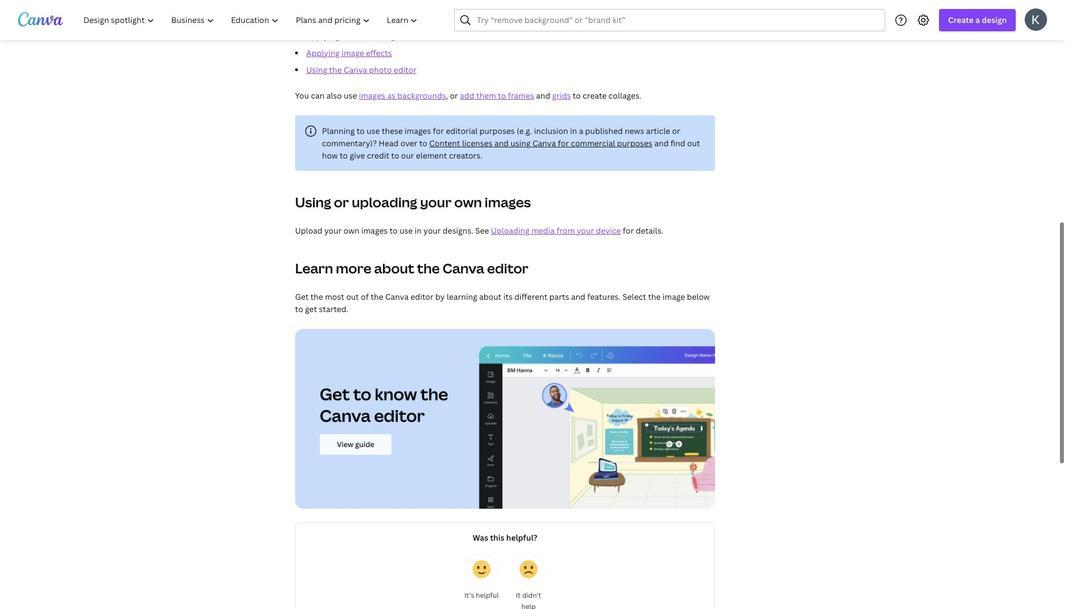 Task type: locate. For each thing, give the bounding box(es) containing it.
editor up its
[[487, 259, 529, 277]]

1 vertical spatial purposes
[[617, 138, 653, 148]]

for for editorial
[[433, 126, 444, 136]]

1 vertical spatial use
[[367, 126, 380, 136]]

use right also
[[344, 90, 357, 101]]

published
[[586, 126, 623, 136]]

uploading
[[352, 193, 418, 211]]

0 vertical spatial in
[[570, 126, 577, 136]]

0 horizontal spatial about
[[374, 259, 415, 277]]

image
[[342, 48, 364, 58], [663, 291, 685, 302]]

2 vertical spatial for
[[623, 225, 634, 236]]

for inside planning to use these images for editorial purposes (e.g. inclusion in a published news article or commentary)? head over to
[[433, 126, 444, 136]]

use inside planning to use these images for editorial purposes (e.g. inclusion in a published news article or commentary)? head over to
[[367, 126, 380, 136]]

1 horizontal spatial in
[[570, 126, 577, 136]]

or
[[450, 90, 458, 101], [673, 126, 681, 136], [334, 193, 349, 211]]

0 vertical spatial purposes
[[480, 126, 515, 136]]

1 vertical spatial editor
[[487, 259, 529, 277]]

applying for applying image effects
[[306, 48, 340, 58]]

it
[[516, 590, 521, 600]]

own
[[455, 193, 482, 211], [344, 225, 360, 236]]

out inside the and find out how to give credit to our element creators.
[[688, 138, 701, 148]]

media
[[532, 225, 555, 236]]

2 applying from the top
[[306, 48, 340, 58]]

applying down applying filters on images
[[306, 48, 340, 58]]

more
[[336, 259, 372, 277]]

for
[[433, 126, 444, 136], [558, 138, 569, 148], [623, 225, 634, 236]]

content licenses and using canva for commercial purposes
[[430, 138, 653, 148]]

uploading media from your device link
[[491, 225, 621, 236]]

in right inclusion
[[570, 126, 577, 136]]

1 vertical spatial out
[[346, 291, 359, 302]]

0 vertical spatial for
[[433, 126, 444, 136]]

images up over
[[405, 126, 431, 136]]

0 horizontal spatial image
[[342, 48, 364, 58]]

1 horizontal spatial own
[[455, 193, 482, 211]]

create a design
[[949, 15, 1007, 25]]

1 horizontal spatial about
[[479, 291, 502, 302]]

a inside planning to use these images for editorial purposes (e.g. inclusion in a published news article or commentary)? head over to
[[579, 126, 584, 136]]

editor left by
[[411, 291, 434, 302]]

help
[[522, 601, 536, 609]]

0 vertical spatial out
[[688, 138, 701, 148]]

create
[[949, 15, 974, 25]]

view the guide on getting to know the canva editor image
[[295, 329, 716, 508]]

using up "can"
[[306, 64, 327, 75]]

0 vertical spatial applying
[[306, 31, 340, 41]]

our
[[401, 150, 414, 161]]

out
[[688, 138, 701, 148], [346, 291, 359, 302]]

see
[[476, 225, 489, 236]]

was this helpful?
[[473, 532, 538, 543]]

how
[[322, 150, 338, 161]]

0 vertical spatial use
[[344, 90, 357, 101]]

0 horizontal spatial for
[[433, 126, 444, 136]]

0 horizontal spatial out
[[346, 291, 359, 302]]

(e.g.
[[517, 126, 532, 136]]

to up commentary)? at the top
[[357, 126, 365, 136]]

1 horizontal spatial a
[[976, 15, 981, 25]]

0 horizontal spatial a
[[579, 126, 584, 136]]

your right the from
[[577, 225, 594, 236]]

1 vertical spatial a
[[579, 126, 584, 136]]

this
[[490, 532, 505, 543]]

to
[[498, 90, 506, 101], [573, 90, 581, 101], [357, 126, 365, 136], [420, 138, 428, 148], [340, 150, 348, 161], [391, 150, 399, 161], [390, 225, 398, 236], [295, 304, 303, 314]]

use left the these at top left
[[367, 126, 380, 136]]

the
[[329, 64, 342, 75], [417, 259, 440, 277], [311, 291, 323, 302], [371, 291, 384, 302], [649, 291, 661, 302]]

or right ,
[[450, 90, 458, 101]]

0 horizontal spatial purposes
[[480, 126, 515, 136]]

purposes up the and find out how to give credit to our element creators.
[[480, 126, 515, 136]]

and right parts
[[571, 291, 586, 302]]

1 vertical spatial using
[[295, 193, 331, 211]]

1 vertical spatial in
[[415, 225, 422, 236]]

canva right the of
[[385, 291, 409, 302]]

planning to use these images for editorial purposes (e.g. inclusion in a published news article or commentary)? head over to
[[322, 126, 681, 148]]

collages.
[[609, 90, 642, 101]]

use down using or uploading your own images
[[400, 225, 413, 236]]

give
[[350, 150, 365, 161]]

different
[[515, 291, 548, 302]]

images up uploading
[[485, 193, 531, 211]]

the right the of
[[371, 291, 384, 302]]

image inside get the most out of the canva editor by learning about its different parts and features. select the image below to get started.
[[663, 291, 685, 302]]

from
[[557, 225, 575, 236]]

2 vertical spatial or
[[334, 193, 349, 211]]

editor
[[394, 64, 417, 75], [487, 259, 529, 277], [411, 291, 434, 302]]

element
[[416, 150, 447, 161]]

features.
[[588, 291, 621, 302]]

1 horizontal spatial purposes
[[617, 138, 653, 148]]

commentary)?
[[322, 138, 377, 148]]

to right over
[[420, 138, 428, 148]]

for up content
[[433, 126, 444, 136]]

images down uploading at the top left of the page
[[362, 225, 388, 236]]

inclusion
[[534, 126, 568, 136]]

for down inclusion
[[558, 138, 569, 148]]

purposes
[[480, 126, 515, 136], [617, 138, 653, 148]]

0 vertical spatial or
[[450, 90, 458, 101]]

applying for applying filters on images
[[306, 31, 340, 41]]

2 horizontal spatial or
[[673, 126, 681, 136]]

in down using or uploading your own images
[[415, 225, 422, 236]]

parts
[[550, 291, 570, 302]]

it didn't help
[[516, 590, 542, 609]]

you can also use images as backgrounds , or add them to frames and grids to create collages.
[[295, 90, 642, 101]]

1 vertical spatial for
[[558, 138, 569, 148]]

0 vertical spatial using
[[306, 64, 327, 75]]

own up designs.
[[455, 193, 482, 211]]

image down filters
[[342, 48, 364, 58]]

canva
[[344, 64, 367, 75], [533, 138, 556, 148], [443, 259, 485, 277], [385, 291, 409, 302]]

grids
[[553, 90, 571, 101]]

editor right photo
[[394, 64, 417, 75]]

images left as
[[359, 90, 385, 101]]

1 vertical spatial or
[[673, 126, 681, 136]]

,
[[446, 90, 448, 101]]

applying
[[306, 31, 340, 41], [306, 48, 340, 58]]

1 vertical spatial applying
[[306, 48, 340, 58]]

0 vertical spatial editor
[[394, 64, 417, 75]]

0 horizontal spatial own
[[344, 225, 360, 236]]

or up find
[[673, 126, 681, 136]]

design
[[982, 15, 1007, 25]]

1 horizontal spatial out
[[688, 138, 701, 148]]

content licenses and using canva for commercial purposes link
[[430, 138, 653, 148]]

image left below
[[663, 291, 685, 302]]

a left design at top right
[[976, 15, 981, 25]]

the up get
[[311, 291, 323, 302]]

purposes inside planning to use these images for editorial purposes (e.g. inclusion in a published news article or commentary)? head over to
[[480, 126, 515, 136]]

purposes for editorial
[[480, 126, 515, 136]]

0 vertical spatial a
[[976, 15, 981, 25]]

0 horizontal spatial use
[[344, 90, 357, 101]]

using up upload
[[295, 193, 331, 211]]

applying left filters
[[306, 31, 340, 41]]

using
[[306, 64, 327, 75], [295, 193, 331, 211]]

images
[[377, 31, 404, 41], [359, 90, 385, 101], [405, 126, 431, 136], [485, 193, 531, 211], [362, 225, 388, 236]]

or left uploading at the top left of the page
[[334, 193, 349, 211]]

add
[[460, 90, 475, 101]]

1 applying from the top
[[306, 31, 340, 41]]

1 vertical spatial about
[[479, 291, 502, 302]]

images as backgrounds link
[[359, 90, 446, 101]]

0 horizontal spatial in
[[415, 225, 422, 236]]

for right device
[[623, 225, 634, 236]]

your
[[420, 193, 452, 211], [325, 225, 342, 236], [424, 225, 441, 236], [577, 225, 594, 236]]

the up by
[[417, 259, 440, 277]]

using for using or uploading your own images
[[295, 193, 331, 211]]

about right more
[[374, 259, 415, 277]]

out left the of
[[346, 291, 359, 302]]

out right find
[[688, 138, 701, 148]]

0 vertical spatial own
[[455, 193, 482, 211]]

news
[[625, 126, 645, 136]]

2 vertical spatial use
[[400, 225, 413, 236]]

2 vertical spatial editor
[[411, 291, 434, 302]]

top level navigation element
[[76, 9, 428, 31]]

and down article
[[655, 138, 669, 148]]

using
[[511, 138, 531, 148]]

1 horizontal spatial use
[[367, 126, 380, 136]]

in
[[570, 126, 577, 136], [415, 225, 422, 236]]

a up commercial
[[579, 126, 584, 136]]

your left designs.
[[424, 225, 441, 236]]

1 vertical spatial image
[[663, 291, 685, 302]]

head
[[379, 138, 399, 148]]

of
[[361, 291, 369, 302]]

get
[[295, 291, 309, 302]]

applying image effects
[[306, 48, 392, 58]]

planning
[[322, 126, 355, 136]]

own up more
[[344, 225, 360, 236]]

to left get
[[295, 304, 303, 314]]

a
[[976, 15, 981, 25], [579, 126, 584, 136]]

learning
[[447, 291, 478, 302]]

1 horizontal spatial for
[[558, 138, 569, 148]]

using or uploading your own images
[[295, 193, 531, 211]]

purposes down the "news"
[[617, 138, 653, 148]]

about left its
[[479, 291, 502, 302]]

frames
[[508, 90, 534, 101]]

images right on
[[377, 31, 404, 41]]

to down uploading at the top left of the page
[[390, 225, 398, 236]]

kendall parks image
[[1025, 8, 1048, 31]]

about
[[374, 259, 415, 277], [479, 291, 502, 302]]

1 horizontal spatial image
[[663, 291, 685, 302]]

applying filters on images
[[306, 31, 404, 41]]



Task type: describe. For each thing, give the bounding box(es) containing it.
purposes for commercial
[[617, 138, 653, 148]]

as
[[387, 90, 396, 101]]

select
[[623, 291, 647, 302]]

was
[[473, 532, 489, 543]]

canva up learning
[[443, 259, 485, 277]]

article
[[647, 126, 671, 136]]

find
[[671, 138, 686, 148]]

upload your own images to use in your designs. see uploading media from your device for details.
[[295, 225, 664, 236]]

credit
[[367, 150, 390, 161]]

applying image effects link
[[306, 48, 392, 58]]

and left using on the top of page
[[495, 138, 509, 148]]

helpful
[[476, 590, 499, 600]]

content
[[430, 138, 460, 148]]

for for commercial
[[558, 138, 569, 148]]

using the canva photo editor link
[[306, 64, 417, 75]]

canva down applying image effects link
[[344, 64, 367, 75]]

images inside planning to use these images for editorial purposes (e.g. inclusion in a published news article or commentary)? head over to
[[405, 126, 431, 136]]

and left grids
[[536, 90, 551, 101]]

over
[[401, 138, 418, 148]]

editorial
[[446, 126, 478, 136]]

to down commentary)? at the top
[[340, 150, 348, 161]]

1 vertical spatial own
[[344, 225, 360, 236]]

and inside the and find out how to give credit to our element creators.
[[655, 138, 669, 148]]

canva inside get the most out of the canva editor by learning about its different parts and features. select the image below to get started.
[[385, 291, 409, 302]]

upload
[[295, 225, 323, 236]]

your up designs.
[[420, 193, 452, 211]]

to right them
[[498, 90, 506, 101]]

in inside planning to use these images for editorial purposes (e.g. inclusion in a published news article or commentary)? head over to
[[570, 126, 577, 136]]

canva down inclusion
[[533, 138, 556, 148]]

creators.
[[449, 150, 483, 161]]

details.
[[636, 225, 664, 236]]

Try "remove background" or "brand kit" search field
[[477, 10, 879, 31]]

0 horizontal spatial or
[[334, 193, 349, 211]]

it's
[[465, 590, 475, 600]]

learn
[[295, 259, 333, 277]]

2 horizontal spatial use
[[400, 225, 413, 236]]

applying filters on images link
[[306, 31, 404, 41]]

on
[[366, 31, 375, 41]]

backgrounds
[[398, 90, 446, 101]]

learn more about the canva editor
[[295, 259, 529, 277]]

filters
[[342, 31, 364, 41]]

its
[[504, 291, 513, 302]]

them
[[477, 90, 496, 101]]

1 horizontal spatial or
[[450, 90, 458, 101]]

about inside get the most out of the canva editor by learning about its different parts and features. select the image below to get started.
[[479, 291, 502, 302]]

create a design button
[[940, 9, 1016, 31]]

0 vertical spatial about
[[374, 259, 415, 277]]

get
[[305, 304, 317, 314]]

the right select
[[649, 291, 661, 302]]

using the canva photo editor
[[306, 64, 417, 75]]

to inside get the most out of the canva editor by learning about its different parts and features. select the image below to get started.
[[295, 304, 303, 314]]

and inside get the most out of the canva editor by learning about its different parts and features. select the image below to get started.
[[571, 291, 586, 302]]

to left our at the top of the page
[[391, 150, 399, 161]]

or inside planning to use these images for editorial purposes (e.g. inclusion in a published news article or commentary)? head over to
[[673, 126, 681, 136]]

you
[[295, 90, 309, 101]]

to right grids
[[573, 90, 581, 101]]

commercial
[[571, 138, 616, 148]]

get the most out of the canva editor by learning about its different parts and features. select the image below to get started.
[[295, 291, 710, 314]]

😔 image
[[520, 560, 538, 578]]

these
[[382, 126, 403, 136]]

licenses
[[462, 138, 493, 148]]

device
[[596, 225, 621, 236]]

didn't
[[523, 590, 542, 600]]

designs.
[[443, 225, 474, 236]]

🙂 image
[[473, 560, 491, 578]]

a inside dropdown button
[[976, 15, 981, 25]]

below
[[687, 291, 710, 302]]

editor inside get the most out of the canva editor by learning about its different parts and features. select the image below to get started.
[[411, 291, 434, 302]]

add them to frames link
[[460, 90, 534, 101]]

effects
[[366, 48, 392, 58]]

by
[[436, 291, 445, 302]]

also
[[327, 90, 342, 101]]

photo
[[369, 64, 392, 75]]

and find out how to give credit to our element creators.
[[322, 138, 701, 161]]

most
[[325, 291, 344, 302]]

your right upload
[[325, 225, 342, 236]]

out inside get the most out of the canva editor by learning about its different parts and features. select the image below to get started.
[[346, 291, 359, 302]]

helpful?
[[507, 532, 538, 543]]

using for using the canva photo editor
[[306, 64, 327, 75]]

started.
[[319, 304, 349, 314]]

it's helpful
[[465, 590, 499, 600]]

can
[[311, 90, 325, 101]]

2 horizontal spatial for
[[623, 225, 634, 236]]

grids link
[[553, 90, 571, 101]]

uploading
[[491, 225, 530, 236]]

0 vertical spatial image
[[342, 48, 364, 58]]

create
[[583, 90, 607, 101]]

the down applying image effects link
[[329, 64, 342, 75]]



Task type: vqa. For each thing, say whether or not it's contained in the screenshot.
😔 image
yes



